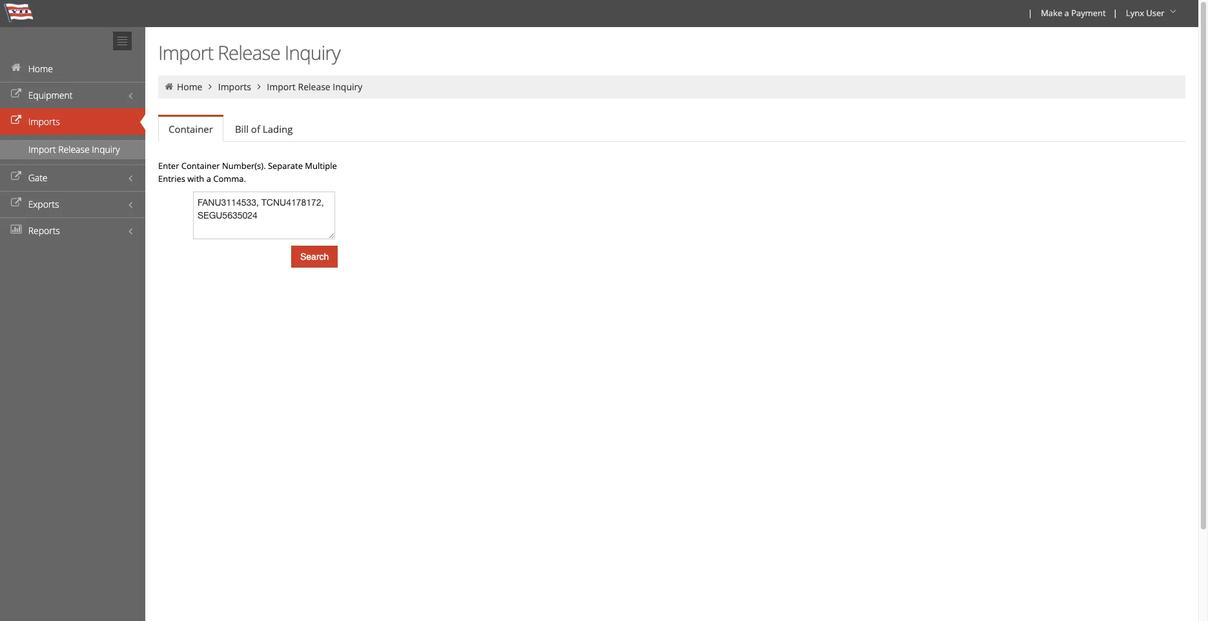 Task type: describe. For each thing, give the bounding box(es) containing it.
lading
[[263, 123, 293, 136]]

1 horizontal spatial home link
[[177, 81, 202, 93]]

gate link
[[0, 165, 145, 191]]

bill
[[235, 123, 249, 136]]

external link image for equipment
[[10, 90, 23, 99]]

separate
[[268, 160, 303, 172]]

equipment
[[28, 89, 73, 101]]

container link
[[158, 117, 223, 142]]

external link image for exports
[[10, 199, 23, 208]]

lynx user link
[[1120, 0, 1184, 27]]

equipment link
[[0, 82, 145, 108]]

1 horizontal spatial imports
[[218, 81, 251, 93]]

0 horizontal spatial home link
[[0, 56, 145, 82]]

container inside enter container number(s).  separate multiple entries with a comma.
[[181, 160, 220, 172]]

search
[[300, 252, 329, 262]]

2 vertical spatial release
[[58, 143, 90, 156]]

bill of lading link
[[225, 116, 303, 142]]

reports
[[28, 225, 60, 237]]

gate
[[28, 172, 48, 184]]

1 horizontal spatial home
[[177, 81, 202, 93]]

0 horizontal spatial imports
[[28, 116, 60, 128]]

make a payment
[[1041, 7, 1106, 19]]

1 horizontal spatial release
[[218, 39, 280, 66]]

2 horizontal spatial release
[[298, 81, 330, 93]]

bill of lading
[[235, 123, 293, 136]]

1 angle right image from the left
[[205, 82, 216, 91]]

1 vertical spatial imports link
[[0, 108, 145, 135]]

0 vertical spatial home
[[28, 63, 53, 75]]

payment
[[1071, 7, 1106, 19]]

of
[[251, 123, 260, 136]]

0 vertical spatial import release inquiry link
[[267, 81, 362, 93]]

0 vertical spatial inquiry
[[285, 39, 340, 66]]

0 vertical spatial import
[[158, 39, 213, 66]]

multiple
[[305, 160, 337, 172]]

exports
[[28, 198, 59, 211]]



Task type: locate. For each thing, give the bounding box(es) containing it.
make a payment link
[[1035, 0, 1111, 27]]

0 vertical spatial external link image
[[10, 90, 23, 99]]

home image up external link icon
[[10, 63, 23, 72]]

3 external link image from the top
[[10, 199, 23, 208]]

1 | from the left
[[1028, 7, 1033, 19]]

1 vertical spatial inquiry
[[333, 81, 362, 93]]

external link image inside gate link
[[10, 172, 23, 181]]

0 horizontal spatial imports link
[[0, 108, 145, 135]]

2 vertical spatial import release inquiry
[[28, 143, 120, 156]]

release
[[218, 39, 280, 66], [298, 81, 330, 93], [58, 143, 90, 156]]

make
[[1041, 7, 1062, 19]]

1 horizontal spatial |
[[1113, 7, 1118, 19]]

inquiry for the left import release inquiry link
[[92, 143, 120, 156]]

1 vertical spatial container
[[181, 160, 220, 172]]

1 horizontal spatial angle right image
[[253, 82, 265, 91]]

container up enter
[[169, 123, 213, 136]]

1 horizontal spatial home image
[[163, 82, 175, 91]]

home link
[[0, 56, 145, 82], [177, 81, 202, 93]]

inquiry for the topmost import release inquiry link
[[333, 81, 362, 93]]

1 vertical spatial import release inquiry link
[[0, 140, 145, 160]]

external link image up external link icon
[[10, 90, 23, 99]]

import release inquiry link
[[267, 81, 362, 93], [0, 140, 145, 160]]

external link image up bar chart image
[[10, 199, 23, 208]]

comma.
[[213, 173, 246, 185]]

exports link
[[0, 191, 145, 218]]

import release inquiry link up lading at the top left of page
[[267, 81, 362, 93]]

home link up equipment
[[0, 56, 145, 82]]

0 horizontal spatial |
[[1028, 7, 1033, 19]]

None text field
[[193, 192, 335, 240]]

home up container link
[[177, 81, 202, 93]]

number(s).
[[222, 160, 266, 172]]

import release inquiry for the left import release inquiry link
[[28, 143, 120, 156]]

1 horizontal spatial import
[[158, 39, 213, 66]]

imports up the bill
[[218, 81, 251, 93]]

container
[[169, 123, 213, 136], [181, 160, 220, 172]]

0 vertical spatial container
[[169, 123, 213, 136]]

2 horizontal spatial import
[[267, 81, 296, 93]]

1 vertical spatial import release inquiry
[[267, 81, 362, 93]]

imports down equipment
[[28, 116, 60, 128]]

0 horizontal spatial home image
[[10, 63, 23, 72]]

search button
[[291, 246, 338, 268]]

entries
[[158, 173, 185, 185]]

0 horizontal spatial import release inquiry link
[[0, 140, 145, 160]]

imports link
[[218, 81, 251, 93], [0, 108, 145, 135]]

import release inquiry for the topmost import release inquiry link
[[267, 81, 362, 93]]

enter
[[158, 160, 179, 172]]

| left make
[[1028, 7, 1033, 19]]

user
[[1146, 7, 1165, 19]]

1 vertical spatial import
[[267, 81, 296, 93]]

0 horizontal spatial release
[[58, 143, 90, 156]]

1 vertical spatial home
[[177, 81, 202, 93]]

a right with
[[206, 173, 211, 185]]

external link image inside equipment link
[[10, 90, 23, 99]]

angle right image up container link
[[205, 82, 216, 91]]

0 horizontal spatial home
[[28, 63, 53, 75]]

home image up container link
[[163, 82, 175, 91]]

home link up container link
[[177, 81, 202, 93]]

external link image for gate
[[10, 172, 23, 181]]

1 vertical spatial external link image
[[10, 172, 23, 181]]

a right make
[[1065, 7, 1069, 19]]

external link image inside exports link
[[10, 199, 23, 208]]

1 vertical spatial a
[[206, 173, 211, 185]]

with
[[187, 173, 204, 185]]

0 vertical spatial a
[[1065, 7, 1069, 19]]

import release inquiry link up gate link
[[0, 140, 145, 160]]

1 vertical spatial imports
[[28, 116, 60, 128]]

imports link down equipment
[[0, 108, 145, 135]]

1 horizontal spatial imports link
[[218, 81, 251, 93]]

lynx user
[[1126, 7, 1165, 19]]

2 vertical spatial external link image
[[10, 199, 23, 208]]

1 horizontal spatial import release inquiry link
[[267, 81, 362, 93]]

angle right image up of
[[253, 82, 265, 91]]

2 vertical spatial inquiry
[[92, 143, 120, 156]]

2 vertical spatial import
[[28, 143, 56, 156]]

import release inquiry
[[158, 39, 340, 66], [267, 81, 362, 93], [28, 143, 120, 156]]

angle right image
[[205, 82, 216, 91], [253, 82, 265, 91]]

external link image
[[10, 116, 23, 125]]

0 vertical spatial imports link
[[218, 81, 251, 93]]

0 horizontal spatial import
[[28, 143, 56, 156]]

bar chart image
[[10, 225, 23, 234]]

1 vertical spatial home image
[[163, 82, 175, 91]]

| left lynx in the right of the page
[[1113, 7, 1118, 19]]

|
[[1028, 7, 1033, 19], [1113, 7, 1118, 19]]

2 | from the left
[[1113, 7, 1118, 19]]

0 horizontal spatial a
[[206, 173, 211, 185]]

0 vertical spatial import release inquiry
[[158, 39, 340, 66]]

1 vertical spatial release
[[298, 81, 330, 93]]

2 external link image from the top
[[10, 172, 23, 181]]

0 vertical spatial release
[[218, 39, 280, 66]]

home
[[28, 63, 53, 75], [177, 81, 202, 93]]

home up equipment
[[28, 63, 53, 75]]

external link image
[[10, 90, 23, 99], [10, 172, 23, 181], [10, 199, 23, 208]]

1 horizontal spatial a
[[1065, 7, 1069, 19]]

1 external link image from the top
[[10, 90, 23, 99]]

inquiry
[[285, 39, 340, 66], [333, 81, 362, 93], [92, 143, 120, 156]]

a inside enter container number(s).  separate multiple entries with a comma.
[[206, 173, 211, 185]]

imports link up the bill
[[218, 81, 251, 93]]

2 angle right image from the left
[[253, 82, 265, 91]]

imports
[[218, 81, 251, 93], [28, 116, 60, 128]]

container up with
[[181, 160, 220, 172]]

home image inside home link
[[10, 63, 23, 72]]

home image
[[10, 63, 23, 72], [163, 82, 175, 91]]

a
[[1065, 7, 1069, 19], [206, 173, 211, 185]]

external link image left gate
[[10, 172, 23, 181]]

reports link
[[0, 218, 145, 244]]

angle down image
[[1167, 7, 1180, 16]]

lynx
[[1126, 7, 1144, 19]]

import
[[158, 39, 213, 66], [267, 81, 296, 93], [28, 143, 56, 156]]

0 vertical spatial home image
[[10, 63, 23, 72]]

enter container number(s).  separate multiple entries with a comma.
[[158, 160, 337, 185]]

0 horizontal spatial angle right image
[[205, 82, 216, 91]]

0 vertical spatial imports
[[218, 81, 251, 93]]



Task type: vqa. For each thing, say whether or not it's contained in the screenshot.
the rightmost angle right icon
yes



